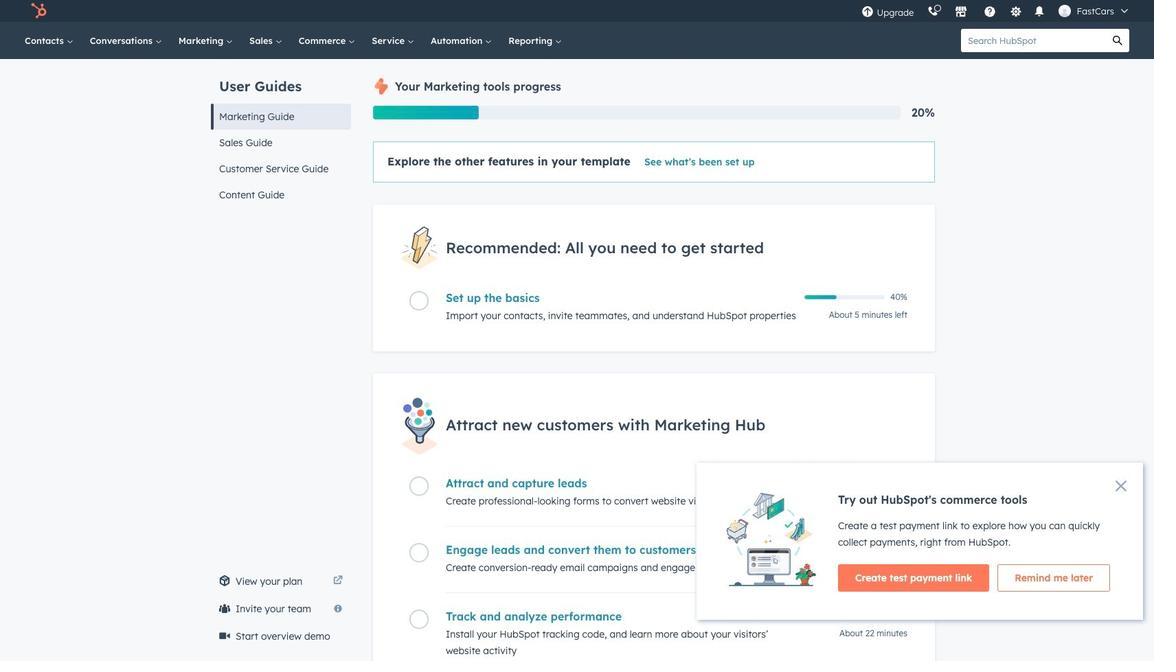 Task type: describe. For each thing, give the bounding box(es) containing it.
marketplaces image
[[956, 6, 968, 19]]

christina overa image
[[1059, 5, 1072, 17]]

close image
[[1116, 481, 1127, 492]]

user guides element
[[211, 59, 351, 208]]



Task type: vqa. For each thing, say whether or not it's contained in the screenshot.
"link opens in a new window" image
yes



Task type: locate. For each thing, give the bounding box(es) containing it.
progress bar
[[373, 106, 479, 120]]

link opens in a new window image
[[333, 577, 343, 587]]

[object object] complete progress bar
[[805, 296, 837, 300]]

Search HubSpot search field
[[962, 29, 1107, 52]]

link opens in a new window image
[[333, 574, 343, 590]]

menu
[[855, 0, 1138, 22]]



